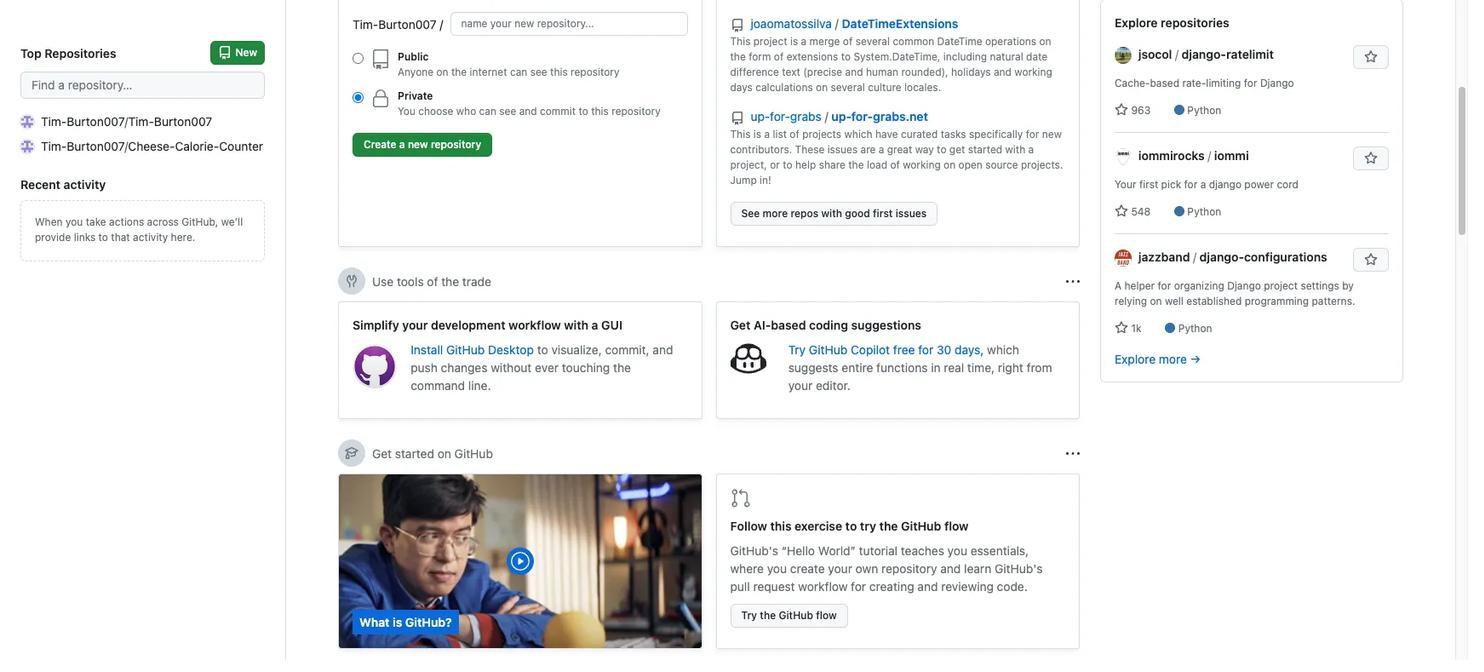 Task type: vqa. For each thing, say whether or not it's contained in the screenshot.
simplify your development workflow with a gui element
yes



Task type: locate. For each thing, give the bounding box(es) containing it.
548
[[1129, 205, 1151, 218]]

a inside button
[[399, 138, 405, 151]]

for inside this is a list of projects which have curated tasks specifically for new contributors. these issues are a great way to get started with a project, or to help share the load of working on open source projects. jump in!
[[1026, 128, 1040, 141]]

you
[[66, 216, 83, 228], [948, 543, 968, 558], [767, 561, 787, 576]]

1 star image from the top
[[1115, 103, 1129, 117]]

started down 'specifically'
[[968, 143, 1003, 156]]

try
[[789, 342, 806, 357], [742, 609, 757, 622]]

0 horizontal spatial is
[[393, 615, 402, 630]]

who
[[456, 105, 476, 118]]

first inside 'link'
[[873, 207, 893, 220]]

on right anyone
[[437, 66, 449, 78]]

create
[[790, 561, 825, 576]]

1 vertical spatial workflow
[[799, 579, 848, 594]]

working down way
[[903, 158, 941, 171]]

see more repos with good first issues
[[742, 207, 927, 220]]

this inside the 'try the github flow' element
[[770, 519, 792, 533]]

try inside get ai-based coding suggestions element
[[789, 342, 806, 357]]

"hello
[[782, 543, 815, 558]]

for- up are
[[852, 109, 873, 124]]

2 this from the top
[[730, 128, 751, 141]]

0 horizontal spatial try
[[742, 609, 757, 622]]

0 horizontal spatial your
[[402, 318, 428, 332]]

working
[[1015, 66, 1053, 78], [903, 158, 941, 171]]

free
[[894, 342, 915, 357]]

1 vertical spatial explore
[[1115, 352, 1156, 366]]

to
[[841, 50, 851, 63], [579, 105, 588, 118], [937, 143, 947, 156], [783, 158, 793, 171], [98, 231, 108, 244], [537, 342, 548, 357], [846, 519, 857, 533]]

2 star this repository image from the top
[[1365, 152, 1378, 165]]

new down you
[[408, 138, 428, 151]]

simplify your development workflow with a gui
[[353, 318, 623, 332]]

1 horizontal spatial started
[[968, 143, 1003, 156]]

the left "internet"
[[451, 66, 467, 78]]

1 horizontal spatial working
[[1015, 66, 1053, 78]]

the inside public anyone on the internet can see this repository
[[451, 66, 467, 78]]

more for see
[[763, 207, 788, 220]]

1 horizontal spatial based
[[1150, 77, 1180, 89]]

teaches
[[901, 543, 945, 558]]

1 horizontal spatial more
[[1159, 352, 1187, 366]]

load
[[867, 158, 888, 171]]

is up "contributors."
[[754, 128, 762, 141]]

tim- for tim-burton007 / cheese-calorie-counter
[[41, 139, 67, 153]]

more left →
[[1159, 352, 1187, 366]]

django- for configurations
[[1200, 250, 1245, 264]]

cache-
[[1115, 77, 1150, 89]]

burton007 up public
[[379, 17, 437, 31]]

1 horizontal spatial get
[[730, 318, 751, 332]]

0 vertical spatial get
[[730, 318, 751, 332]]

to right commit
[[579, 105, 588, 118]]

jazzband
[[1139, 250, 1191, 264]]

github inside get ai-based coding suggestions element
[[809, 342, 848, 357]]

for left 30 on the right bottom of the page
[[919, 342, 934, 357]]

0 vertical spatial django-
[[1182, 47, 1227, 61]]

functions
[[877, 360, 928, 375]]

1 vertical spatial project
[[1264, 279, 1298, 292]]

0 vertical spatial with
[[1006, 143, 1026, 156]]

based left rate-
[[1150, 77, 1180, 89]]

tim burton007 image
[[20, 115, 34, 128]]

for right pick
[[1185, 178, 1198, 191]]

/ inside create a new repository element
[[440, 17, 443, 31]]

coding
[[809, 318, 848, 332]]

1 vertical spatial which
[[987, 342, 1020, 357]]

have
[[876, 128, 898, 141]]

1 horizontal spatial which
[[987, 342, 1020, 357]]

more inside 'link'
[[763, 207, 788, 220]]

1 star this repository image from the top
[[1365, 50, 1378, 64]]

0 horizontal spatial see
[[499, 105, 517, 118]]

tim-
[[353, 17, 379, 31], [41, 114, 67, 129], [128, 114, 154, 129], [41, 139, 67, 153]]

repo image left public
[[371, 49, 391, 70]]

workflow down the create at the bottom right
[[799, 579, 848, 594]]

more for explore
[[1159, 352, 1187, 366]]

in!
[[760, 174, 772, 187]]

first left pick
[[1140, 178, 1159, 191]]

0 vertical spatial star image
[[1115, 103, 1129, 117]]

repo image
[[730, 19, 744, 32], [371, 49, 391, 70]]

0 horizontal spatial activity
[[64, 177, 106, 192]]

2 horizontal spatial this
[[770, 519, 792, 533]]

create a new repository element
[[353, 0, 688, 164]]

0 horizontal spatial issues
[[828, 143, 858, 156]]

1 vertical spatial based
[[771, 318, 806, 332]]

1 vertical spatial several
[[831, 81, 865, 94]]

tim- inside create a new repository element
[[353, 17, 379, 31]]

get for get ai-based coding suggestions
[[730, 318, 751, 332]]

2 vertical spatial is
[[393, 615, 402, 630]]

1 horizontal spatial try
[[789, 342, 806, 357]]

your down the world"
[[828, 561, 853, 576]]

2 vertical spatial python
[[1179, 322, 1213, 335]]

of right list
[[790, 128, 800, 141]]

1k
[[1129, 322, 1142, 335]]

star this repository image for jsocol / django-ratelimit
[[1365, 50, 1378, 64]]

1 vertical spatial this
[[730, 128, 751, 141]]

0 horizontal spatial get
[[372, 446, 392, 460]]

can right who
[[479, 105, 497, 118]]

new up projects.
[[1042, 128, 1062, 141]]

star image down cache-
[[1115, 103, 1129, 117]]

entire
[[842, 360, 873, 375]]

this up commit
[[550, 66, 568, 78]]

try inside try the github flow link
[[742, 609, 757, 622]]

in
[[931, 360, 941, 375]]

this up "form"
[[730, 35, 751, 48]]

touching
[[562, 360, 610, 375]]

based inside explore repositories navigation
[[1150, 77, 1180, 89]]

0 vertical spatial try
[[789, 342, 806, 357]]

private you choose who can see and commit to this repository
[[398, 89, 661, 118]]

0 horizontal spatial which
[[845, 128, 873, 141]]

star this repository image
[[1365, 253, 1378, 267]]

to left the "get"
[[937, 143, 947, 156]]

public anyone on the internet can see this repository
[[398, 50, 620, 78]]

your inside which suggests entire functions in real time, right from your editor.
[[789, 378, 813, 393]]

1 horizontal spatial flow
[[945, 519, 969, 533]]

2 vertical spatial your
[[828, 561, 853, 576]]

new inside button
[[408, 138, 428, 151]]

repository inside button
[[431, 138, 482, 151]]

github inside simplify your development workflow with a gui element
[[446, 342, 485, 357]]

a left django
[[1201, 178, 1206, 191]]

of right tools
[[427, 274, 438, 288]]

tasks
[[941, 128, 966, 141]]

commit
[[540, 105, 576, 118]]

which up the right
[[987, 342, 1020, 357]]

1 vertical spatial django
[[1228, 279, 1262, 292]]

0 vertical spatial this
[[730, 35, 751, 48]]

get started on github
[[372, 446, 493, 460]]

power
[[1245, 178, 1274, 191]]

internet
[[470, 66, 507, 78]]

repository inside private you choose who can see and commit to this repository
[[612, 105, 661, 118]]

more right see
[[763, 207, 788, 220]]

a right are
[[879, 143, 885, 156]]

the right try
[[880, 519, 898, 533]]

1 vertical spatial flow
[[816, 609, 837, 622]]

1 this from the top
[[730, 35, 751, 48]]

django
[[1261, 77, 1295, 89], [1228, 279, 1262, 292]]

your inside simplify your development workflow with a gui element
[[402, 318, 428, 332]]

repositories
[[45, 46, 116, 60]]

1 vertical spatial see
[[499, 105, 517, 118]]

explore for explore more →
[[1115, 352, 1156, 366]]

django down ratelimit
[[1261, 77, 1295, 89]]

new
[[1042, 128, 1062, 141], [408, 138, 428, 151]]

Top Repositories search field
[[20, 72, 265, 99]]

new
[[235, 46, 257, 59]]

of down joaomatossilva / datetimeextensions
[[843, 35, 853, 48]]

see
[[530, 66, 547, 78], [499, 105, 517, 118]]

on left well
[[1150, 295, 1162, 308]]

@jsocol profile image
[[1115, 47, 1132, 64]]

with left 'good'
[[822, 207, 843, 220]]

project up 'programming'
[[1264, 279, 1298, 292]]

up- up projects
[[832, 109, 852, 124]]

star image
[[1115, 321, 1129, 335]]

without
[[491, 360, 532, 375]]

which inside this is a list of projects which have curated tasks specifically for new contributors. these issues are a great way to get started with a project, or to help share the load of working on open source projects. jump in!
[[845, 128, 873, 141]]

0 vertical spatial project
[[754, 35, 788, 48]]

Repository name text field
[[450, 12, 688, 36]]

0 horizontal spatial project
[[754, 35, 788, 48]]

with inside this is a list of projects which have curated tasks specifically for new contributors. these issues are a great way to get started with a project, or to help share the load of working on open source projects. jump in!
[[1006, 143, 1026, 156]]

the left trade
[[441, 274, 459, 288]]

1 horizontal spatial can
[[510, 66, 528, 78]]

flow down the create at the bottom right
[[816, 609, 837, 622]]

(precise
[[804, 66, 843, 78]]

github?
[[405, 615, 452, 630]]

0 vertical spatial explore
[[1115, 15, 1158, 30]]

the inside this project is a merge of several common datetime operations on the form of  extensions to system.datetime, including natural date difference text (precise and human rounded), holidays and working days calculations on several culture locales.
[[730, 50, 746, 63]]

1 up- from the left
[[751, 109, 770, 124]]

2 horizontal spatial your
[[828, 561, 853, 576]]

several down (precise
[[831, 81, 865, 94]]

1 horizontal spatial new
[[1042, 128, 1062, 141]]

1 horizontal spatial repo image
[[730, 19, 744, 32]]

0 horizontal spatial based
[[771, 318, 806, 332]]

up-for-grabs.net link
[[832, 109, 928, 124]]

burton007 for tim-burton007 /
[[379, 17, 437, 31]]

of
[[843, 35, 853, 48], [774, 50, 784, 63], [790, 128, 800, 141], [891, 158, 900, 171], [427, 274, 438, 288]]

to inside the 'try the github flow' element
[[846, 519, 857, 533]]

2 vertical spatial this
[[770, 519, 792, 533]]

try down pull
[[742, 609, 757, 622]]

a up projects.
[[1029, 143, 1034, 156]]

explore up @jsocol profile image
[[1115, 15, 1158, 30]]

command
[[411, 378, 465, 393]]

None radio
[[353, 53, 364, 64]]

up- right repo image
[[751, 109, 770, 124]]

get left ai-
[[730, 318, 751, 332]]

python down cache-based rate-limiting for django
[[1188, 104, 1222, 117]]

on down command
[[438, 446, 451, 460]]

tim-burton007 /
[[353, 17, 443, 31]]

1 vertical spatial try
[[742, 609, 757, 622]]

recent activity
[[20, 177, 106, 192]]

datetimeextensions link
[[842, 16, 959, 31]]

2 star image from the top
[[1115, 204, 1129, 218]]

this
[[550, 66, 568, 78], [591, 105, 609, 118], [770, 519, 792, 533]]

help
[[796, 158, 816, 171]]

jsocol / django-ratelimit
[[1139, 47, 1274, 61]]

on down (precise
[[816, 81, 828, 94]]

burton007 down top repositories search field
[[67, 114, 125, 129]]

what is github?
[[359, 615, 452, 630]]

with inside simplify your development workflow with a gui element
[[564, 318, 589, 332]]

cord
[[1277, 178, 1299, 191]]

1 horizontal spatial your
[[789, 378, 813, 393]]

star image for jsocol / django-ratelimit
[[1115, 103, 1129, 117]]

issues inside 'link'
[[896, 207, 927, 220]]

burton007 for tim-burton007 / cheese-calorie-counter
[[67, 139, 125, 153]]

to up (precise
[[841, 50, 851, 63]]

1 vertical spatial more
[[1159, 352, 1187, 366]]

0 vertical spatial which
[[845, 128, 873, 141]]

0 horizontal spatial new
[[408, 138, 428, 151]]

culture
[[868, 81, 902, 94]]

choose
[[419, 105, 454, 118]]

started inside this is a list of projects which have curated tasks specifically for new contributors. these issues are a great way to get started with a project, or to help share the load of working on open source projects. jump in!
[[968, 143, 1003, 156]]

tim- right cheese calorie counter icon
[[41, 139, 67, 153]]

your up install on the left of page
[[402, 318, 428, 332]]

0 vertical spatial more
[[763, 207, 788, 220]]

tim- right tim burton007 image on the left top of page
[[41, 114, 67, 129]]

joaomatossilva
[[751, 16, 832, 31]]

python up →
[[1179, 322, 1213, 335]]

this right commit
[[591, 105, 609, 118]]

to down take
[[98, 231, 108, 244]]

recent
[[20, 177, 61, 192]]

0 horizontal spatial up-
[[751, 109, 770, 124]]

which
[[845, 128, 873, 141], [987, 342, 1020, 357]]

started right mortar board icon
[[395, 446, 434, 460]]

which up are
[[845, 128, 873, 141]]

2 explore from the top
[[1115, 352, 1156, 366]]

is inside this is a list of projects which have curated tasks specifically for new contributors. these issues are a great way to get started with a project, or to help share the load of working on open source projects. jump in!
[[754, 128, 762, 141]]

text
[[782, 66, 801, 78]]

0 horizontal spatial github's
[[730, 543, 779, 558]]

the down are
[[849, 158, 864, 171]]

1 horizontal spatial see
[[530, 66, 547, 78]]

Find a repository… text field
[[20, 72, 265, 99]]

1 vertical spatial star image
[[1115, 204, 1129, 218]]

explore repositories navigation
[[1101, 0, 1404, 382]]

and right creating
[[918, 579, 938, 594]]

activity up take
[[64, 177, 106, 192]]

the down commit,
[[613, 360, 631, 375]]

you up links
[[66, 216, 83, 228]]

issues
[[828, 143, 858, 156], [896, 207, 927, 220]]

with up visualize,
[[564, 318, 589, 332]]

1 horizontal spatial first
[[1140, 178, 1159, 191]]

see right who
[[499, 105, 517, 118]]

several
[[856, 35, 890, 48], [831, 81, 865, 94]]

desktop
[[488, 342, 534, 357]]

1 vertical spatial first
[[873, 207, 893, 220]]

1 vertical spatial get
[[372, 446, 392, 460]]

to inside private you choose who can see and commit to this repository
[[579, 105, 588, 118]]

extensions
[[787, 50, 838, 63]]

is for github?
[[393, 615, 402, 630]]

0 horizontal spatial for-
[[770, 109, 790, 124]]

0 vertical spatial can
[[510, 66, 528, 78]]

repository up commit
[[571, 66, 620, 78]]

2 vertical spatial you
[[767, 561, 787, 576]]

1 horizontal spatial this
[[591, 105, 609, 118]]

explore
[[1115, 15, 1158, 30], [1115, 352, 1156, 366]]

learn
[[964, 561, 992, 576]]

2 for- from the left
[[852, 109, 873, 124]]

up-
[[751, 109, 770, 124], [832, 109, 852, 124]]

with up "source"
[[1006, 143, 1026, 156]]

1 explore from the top
[[1115, 15, 1158, 30]]

star image
[[1115, 103, 1129, 117], [1115, 204, 1129, 218]]

this for up-for-grabs
[[730, 128, 751, 141]]

burton007 down tim-burton007 / tim-burton007
[[67, 139, 125, 153]]

cheese calorie counter image
[[20, 139, 34, 153]]

@iommirocks profile image
[[1115, 148, 1132, 166]]

1 vertical spatial is
[[754, 128, 762, 141]]

for- up list
[[770, 109, 790, 124]]

when you take actions across github, we'll provide links to that activity here.
[[35, 216, 243, 244]]

more inside explore repositories navigation
[[1159, 352, 1187, 366]]

jazzband / django-configurations
[[1139, 250, 1328, 264]]

can right "internet"
[[510, 66, 528, 78]]

0 vertical spatial issues
[[828, 143, 858, 156]]

create a new repository button
[[353, 133, 493, 157]]

for-
[[770, 109, 790, 124], [852, 109, 873, 124]]

0 vertical spatial your
[[402, 318, 428, 332]]

repository right commit
[[612, 105, 661, 118]]

a right create
[[399, 138, 405, 151]]

use tools of the trade
[[372, 274, 491, 288]]

first
[[1140, 178, 1159, 191], [873, 207, 893, 220]]

python
[[1188, 104, 1222, 117], [1188, 205, 1222, 218], [1179, 322, 1213, 335]]

grabs.net
[[873, 109, 928, 124]]

1 vertical spatial activity
[[133, 231, 168, 244]]

for
[[1244, 77, 1258, 89], [1026, 128, 1040, 141], [1185, 178, 1198, 191], [1158, 279, 1172, 292], [919, 342, 934, 357], [851, 579, 866, 594]]

burton007 inside create a new repository element
[[379, 17, 437, 31]]

you up learn at right
[[948, 543, 968, 558]]

0 horizontal spatial can
[[479, 105, 497, 118]]

merge
[[810, 35, 840, 48]]

0 horizontal spatial more
[[763, 207, 788, 220]]

None radio
[[353, 92, 364, 103]]

this inside this is a list of projects which have curated tasks specifically for new contributors. these issues are a great way to get started with a project, or to help share the load of working on open source projects. jump in!
[[730, 128, 751, 141]]

1 vertical spatial this
[[591, 105, 609, 118]]

1 vertical spatial your
[[789, 378, 813, 393]]

issues right 'good'
[[896, 207, 927, 220]]

a inside explore repositories navigation
[[1201, 178, 1206, 191]]

activity down across
[[133, 231, 168, 244]]

try the github flow
[[742, 609, 837, 622]]

exercise
[[795, 519, 843, 533]]

1 horizontal spatial workflow
[[799, 579, 848, 594]]

git pull request image
[[730, 488, 751, 509]]

1 vertical spatial can
[[479, 105, 497, 118]]

try for try github copilot free for 30 days,
[[789, 342, 806, 357]]

2 horizontal spatial is
[[791, 35, 798, 48]]

0 vertical spatial activity
[[64, 177, 106, 192]]

0 vertical spatial this
[[550, 66, 568, 78]]

request
[[753, 579, 795, 594]]

star this repository image
[[1365, 50, 1378, 64], [1365, 152, 1378, 165]]

project up "form"
[[754, 35, 788, 48]]

django down jazzband / django-configurations at right
[[1228, 279, 1262, 292]]

1 horizontal spatial project
[[1264, 279, 1298, 292]]

play image
[[510, 551, 531, 572]]

0 vertical spatial first
[[1140, 178, 1159, 191]]

what is github? link
[[339, 474, 702, 648]]

django- up organizing
[[1200, 250, 1245, 264]]

and inside private you choose who can see and commit to this repository
[[519, 105, 537, 118]]

world"
[[818, 543, 856, 558]]

several down joaomatossilva / datetimeextensions
[[856, 35, 890, 48]]

python down the your first pick for a django power cord
[[1188, 205, 1222, 218]]

burton007 up calorie- in the left of the page
[[154, 114, 212, 129]]

1 horizontal spatial up-
[[832, 109, 852, 124]]

try github copilot free for 30 days,
[[789, 342, 987, 357]]

1 horizontal spatial issues
[[896, 207, 927, 220]]

this inside this project is a merge of several common datetime operations on the form of  extensions to system.datetime, including natural date difference text (precise and human rounded), holidays and working days calculations on several culture locales.
[[730, 35, 751, 48]]

1 vertical spatial with
[[822, 207, 843, 220]]

is inside this project is a merge of several common datetime operations on the form of  extensions to system.datetime, including natural date difference text (precise and human rounded), holidays and working days calculations on several culture locales.
[[791, 35, 798, 48]]

@jazzband profile image
[[1115, 250, 1132, 267]]

1 vertical spatial star this repository image
[[1365, 152, 1378, 165]]

github up suggests
[[809, 342, 848, 357]]

flow up learn at right
[[945, 519, 969, 533]]

0 horizontal spatial with
[[564, 318, 589, 332]]

for down "own" at the bottom right of page
[[851, 579, 866, 594]]

why am i seeing this? image
[[1067, 275, 1080, 288]]

natural
[[990, 50, 1024, 63]]

0 horizontal spatial you
[[66, 216, 83, 228]]

to left try
[[846, 519, 857, 533]]

0 vertical spatial python
[[1188, 104, 1222, 117]]

repository down teaches
[[882, 561, 938, 576]]

1 vertical spatial working
[[903, 158, 941, 171]]

to inside when you take actions across github, we'll provide links to that activity here.
[[98, 231, 108, 244]]

what is github? element
[[338, 474, 702, 649]]

or
[[770, 158, 780, 171]]

try up suggests
[[789, 342, 806, 357]]

is down joaomatossilva link
[[791, 35, 798, 48]]

get
[[730, 318, 751, 332], [372, 446, 392, 460]]

first inside explore repositories navigation
[[1140, 178, 1159, 191]]

0 vertical spatial started
[[968, 143, 1003, 156]]

get for get started on github
[[372, 446, 392, 460]]

rate-
[[1183, 77, 1207, 89]]

repository
[[571, 66, 620, 78], [612, 105, 661, 118], [431, 138, 482, 151], [882, 561, 938, 576]]

why am i seeing this? image
[[1067, 447, 1080, 460]]

for up well
[[1158, 279, 1172, 292]]

django- up cache-based rate-limiting for django
[[1182, 47, 1227, 61]]

django-
[[1182, 47, 1227, 61], [1200, 250, 1245, 264]]

for up projects.
[[1026, 128, 1040, 141]]

0 horizontal spatial this
[[550, 66, 568, 78]]

0 vertical spatial see
[[530, 66, 547, 78]]

jsocol
[[1139, 47, 1173, 61]]

get right mortar board icon
[[372, 446, 392, 460]]

working down the date at top
[[1015, 66, 1053, 78]]

1 vertical spatial python
[[1188, 205, 1222, 218]]

0 vertical spatial working
[[1015, 66, 1053, 78]]

1 horizontal spatial for-
[[852, 109, 873, 124]]

first right 'good'
[[873, 207, 893, 220]]

0 vertical spatial you
[[66, 216, 83, 228]]



Task type: describe. For each thing, give the bounding box(es) containing it.
0 vertical spatial github's
[[730, 543, 779, 558]]

use
[[372, 274, 394, 288]]

tim- up cheese-
[[128, 114, 154, 129]]

this is a list of projects which have curated tasks specifically for new contributors. these issues are a great way to get started with a project, or to help share the load of working on open source projects. jump in!
[[730, 128, 1064, 187]]

1 horizontal spatial you
[[767, 561, 787, 576]]

0 vertical spatial several
[[856, 35, 890, 48]]

0 vertical spatial django
[[1261, 77, 1295, 89]]

this for joaomatossilva
[[730, 35, 751, 48]]

suggests
[[789, 360, 839, 375]]

can inside public anyone on the internet can see this repository
[[510, 66, 528, 78]]

install
[[411, 342, 443, 357]]

form
[[749, 50, 771, 63]]

ai-
[[754, 318, 771, 332]]

you inside when you take actions across github, we'll provide links to that activity here.
[[66, 216, 83, 228]]

pull
[[730, 579, 750, 594]]

for inside github's "hello world" tutorial teaches you essentials, where you create your own repository and learn github's pull request workflow for creating and reviewing code.
[[851, 579, 866, 594]]

curated
[[901, 128, 938, 141]]

tim- for tim-burton007 / tim-burton007
[[41, 114, 67, 129]]

tim-burton007 / tim-burton007
[[41, 114, 212, 129]]

on inside this is a list of projects which have curated tasks specifically for new contributors. these issues are a great way to get started with a project, or to help share the load of working on open source projects. jump in!
[[944, 158, 956, 171]]

tim- for tim-burton007 /
[[353, 17, 379, 31]]

see inside private you choose who can see and commit to this repository
[[499, 105, 517, 118]]

patterns.
[[1312, 295, 1356, 308]]

helper
[[1125, 279, 1155, 292]]

which inside which suggests entire functions in real time, right from your editor.
[[987, 342, 1020, 357]]

to inside this project is a merge of several common datetime operations on the form of  extensions to system.datetime, including natural date difference text (precise and human rounded), holidays and working days calculations on several culture locales.
[[841, 50, 851, 63]]

python for configurations
[[1179, 322, 1213, 335]]

cache-based rate-limiting for django
[[1115, 77, 1295, 89]]

mortar board image
[[345, 446, 359, 460]]

on inside a helper for organizing django project settings by relying on well established programming patterns.
[[1150, 295, 1162, 308]]

joaomatossilva link
[[751, 16, 835, 31]]

django
[[1209, 178, 1242, 191]]

1 vertical spatial started
[[395, 446, 434, 460]]

github up teaches
[[901, 519, 942, 533]]

issues inside this is a list of projects which have curated tasks specifically for new contributors. these issues are a great way to get started with a project, or to help share the load of working on open source projects. jump in!
[[828, 143, 858, 156]]

see inside public anyone on the internet can see this repository
[[530, 66, 547, 78]]

joaomatossilva / datetimeextensions
[[751, 16, 959, 31]]

explore repositories
[[1115, 15, 1230, 30]]

repositories that need your help element
[[716, 0, 1080, 247]]

and up reviewing
[[941, 561, 961, 576]]

working inside this is a list of projects which have curated tasks specifically for new contributors. these issues are a great way to get started with a project, or to help share the load of working on open source projects. jump in!
[[903, 158, 941, 171]]

based inside get ai-based coding suggestions element
[[771, 318, 806, 332]]

to inside to visualize, commit, and push changes without ever touching the command line.
[[537, 342, 548, 357]]

anyone
[[398, 66, 434, 78]]

the down request
[[760, 609, 776, 622]]

python for ratelimit
[[1188, 104, 1222, 117]]

holidays
[[952, 66, 991, 78]]

explore more →
[[1115, 352, 1201, 366]]

create a new repository
[[364, 138, 482, 151]]

links
[[74, 231, 96, 244]]

can inside private you choose who can see and commit to this repository
[[479, 105, 497, 118]]

2 up- from the left
[[832, 109, 852, 124]]

calorie-
[[175, 139, 219, 153]]

your first pick for a django power cord
[[1115, 178, 1299, 191]]

gui
[[602, 318, 623, 332]]

0 vertical spatial repo image
[[730, 19, 744, 32]]

projects.
[[1021, 158, 1064, 171]]

actions
[[109, 216, 144, 228]]

star this repository image for iommirocks / iommi
[[1365, 152, 1378, 165]]

this inside public anyone on the internet can see this repository
[[550, 66, 568, 78]]

new link
[[211, 41, 265, 65]]

see more repos with good first issues link
[[730, 202, 938, 226]]

1 vertical spatial github's
[[995, 561, 1043, 576]]

datetimeextensions
[[842, 16, 959, 31]]

try github copilot free for 30 days, link
[[789, 342, 987, 357]]

to visualize, commit, and push changes without ever touching the command line.
[[411, 342, 673, 393]]

none radio inside create a new repository element
[[353, 92, 364, 103]]

are
[[861, 143, 876, 156]]

human
[[866, 66, 899, 78]]

github,
[[182, 216, 218, 228]]

the inside this is a list of projects which have curated tasks specifically for new contributors. these issues are a great way to get started with a project, or to help share the load of working on open source projects. jump in!
[[849, 158, 864, 171]]

ever
[[535, 360, 559, 375]]

see
[[742, 207, 760, 220]]

tools
[[397, 274, 424, 288]]

from
[[1027, 360, 1053, 375]]

list
[[773, 128, 787, 141]]

calculations
[[756, 81, 813, 94]]

a helper for organizing django project settings by relying on well established programming patterns.
[[1115, 279, 1356, 308]]

get
[[950, 143, 966, 156]]

on inside public anyone on the internet can see this repository
[[437, 66, 449, 78]]

ratelimit
[[1227, 47, 1274, 61]]

of right "form"
[[774, 50, 784, 63]]

workflow inside github's "hello world" tutorial teaches you essentials, where you create your own repository and learn github's pull request workflow for creating and reviewing code.
[[799, 579, 848, 594]]

star image for iommirocks / iommi
[[1115, 204, 1129, 218]]

tutorial
[[859, 543, 898, 558]]

simplify
[[353, 318, 399, 332]]

0 horizontal spatial flow
[[816, 609, 837, 622]]

working inside this project is a merge of several common datetime operations on the form of  extensions to system.datetime, including natural date difference text (precise and human rounded), holidays and working days calculations on several culture locales.
[[1015, 66, 1053, 78]]

burton007 for tim-burton007 / tim-burton007
[[67, 114, 125, 129]]

days
[[730, 81, 753, 94]]

activity inside when you take actions across github, we'll provide links to that activity here.
[[133, 231, 168, 244]]

the inside to visualize, commit, and push changes without ever touching the command line.
[[613, 360, 631, 375]]

install github desktop link
[[411, 342, 537, 357]]

django- for ratelimit
[[1182, 47, 1227, 61]]

0 horizontal spatial repo image
[[371, 49, 391, 70]]

time,
[[968, 360, 995, 375]]

relying
[[1115, 295, 1148, 308]]

your inside github's "hello world" tutorial teaches you essentials, where you create your own repository and learn github's pull request workflow for creating and reviewing code.
[[828, 561, 853, 576]]

on up the date at top
[[1040, 35, 1052, 48]]

locales.
[[905, 81, 942, 94]]

top repositories
[[20, 46, 116, 60]]

programming
[[1245, 295, 1309, 308]]

30
[[937, 342, 952, 357]]

visualize,
[[552, 342, 602, 357]]

what is github? image
[[339, 474, 702, 648]]

established
[[1187, 295, 1242, 308]]

rounded),
[[902, 66, 949, 78]]

try the github flow element
[[716, 474, 1080, 649]]

contributors.
[[730, 143, 792, 156]]

we'll
[[221, 216, 243, 228]]

a left gui
[[592, 318, 599, 332]]

limiting
[[1207, 77, 1242, 89]]

and inside to visualize, commit, and push changes without ever touching the command line.
[[653, 342, 673, 357]]

for inside a helper for organizing django project settings by relying on well established programming patterns.
[[1158, 279, 1172, 292]]

changes
[[441, 360, 488, 375]]

lock image
[[371, 89, 391, 109]]

specifically
[[969, 128, 1023, 141]]

this inside private you choose who can see and commit to this repository
[[591, 105, 609, 118]]

way
[[916, 143, 934, 156]]

get ai-based coding suggestions element
[[716, 302, 1080, 419]]

none radio inside create a new repository element
[[353, 53, 364, 64]]

when
[[35, 216, 63, 228]]

own
[[856, 561, 878, 576]]

explore for explore repositories
[[1115, 15, 1158, 30]]

0 vertical spatial flow
[[945, 519, 969, 533]]

across
[[147, 216, 179, 228]]

source
[[986, 158, 1018, 171]]

trade
[[462, 274, 491, 288]]

1 for- from the left
[[770, 109, 790, 124]]

a inside this project is a merge of several common datetime operations on the form of  extensions to system.datetime, including natural date difference text (precise and human rounded), holidays and working days calculations on several culture locales.
[[801, 35, 807, 48]]

grabs
[[790, 109, 822, 124]]

try
[[860, 519, 877, 533]]

0 horizontal spatial workflow
[[509, 318, 561, 332]]

github down line.
[[455, 446, 493, 460]]

pick
[[1162, 178, 1182, 191]]

up-for-grabs / up-for-grabs.net
[[751, 109, 928, 124]]

jump
[[730, 174, 757, 187]]

tools image
[[345, 274, 359, 288]]

follow
[[730, 519, 767, 533]]

2 horizontal spatial you
[[948, 543, 968, 558]]

of down the great
[[891, 158, 900, 171]]

for right limiting
[[1244, 77, 1258, 89]]

explore more → link
[[1115, 352, 1201, 366]]

repo image
[[730, 112, 744, 125]]

and left human
[[846, 66, 863, 78]]

github down request
[[779, 609, 814, 622]]

project inside this project is a merge of several common datetime operations on the form of  extensions to system.datetime, including natural date difference text (precise and human rounded), holidays and working days calculations on several culture locales.
[[754, 35, 788, 48]]

reviewing
[[942, 579, 994, 594]]

datetime
[[938, 35, 983, 48]]

projects
[[803, 128, 842, 141]]

github desktop image
[[353, 344, 397, 389]]

new inside this is a list of projects which have curated tasks specifically for new contributors. these issues are a great way to get started with a project, or to help share the load of working on open source projects. jump in!
[[1042, 128, 1062, 141]]

is for a
[[754, 128, 762, 141]]

a left list
[[764, 128, 770, 141]]

simplify your development workflow with a gui element
[[338, 302, 702, 419]]

with inside see more repos with good first issues 'link'
[[822, 207, 843, 220]]

repository inside github's "hello world" tutorial teaches you essentials, where you create your own repository and learn github's pull request workflow for creating and reviewing code.
[[882, 561, 938, 576]]

your
[[1115, 178, 1137, 191]]

repository inside public anyone on the internet can see this repository
[[571, 66, 620, 78]]

to right or at the top
[[783, 158, 793, 171]]

right
[[998, 360, 1024, 375]]

for inside get ai-based coding suggestions element
[[919, 342, 934, 357]]

project inside a helper for organizing django project settings by relying on well established programming patterns.
[[1264, 279, 1298, 292]]

that
[[111, 231, 130, 244]]

try for try the github flow
[[742, 609, 757, 622]]

django inside a helper for organizing django project settings by relying on well established programming patterns.
[[1228, 279, 1262, 292]]

and down 'natural' on the right
[[994, 66, 1012, 78]]



